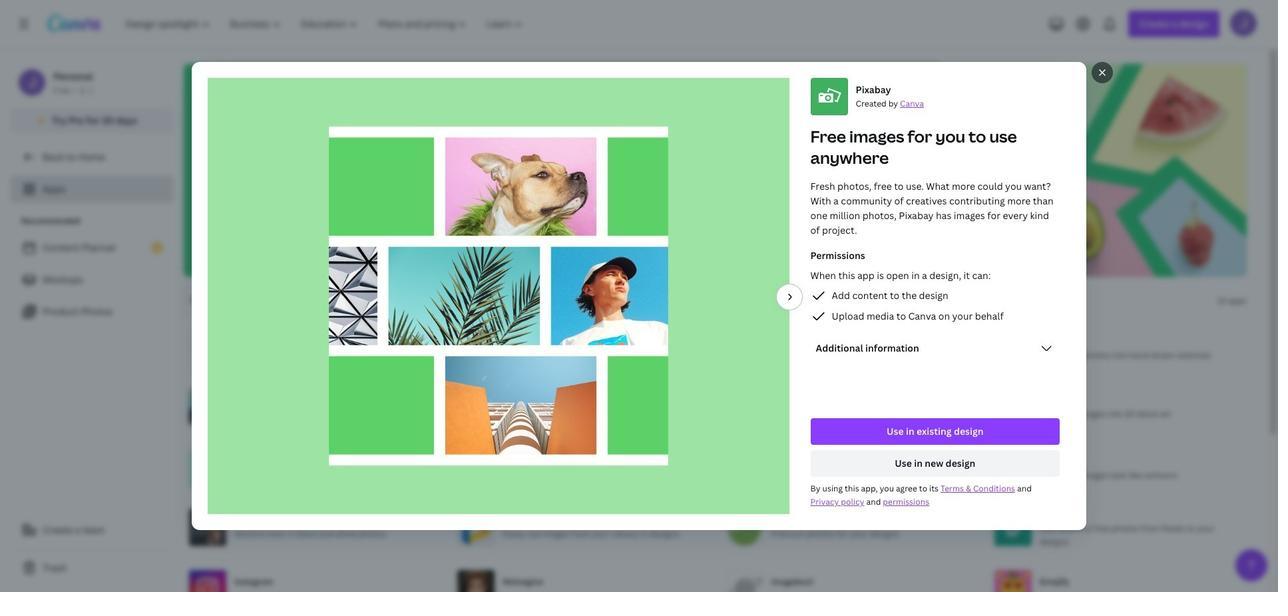 Task type: vqa. For each thing, say whether or not it's contained in the screenshot.
tenth group from left
no



Task type: describe. For each thing, give the bounding box(es) containing it.
a collage of irregular sharp edged shapes. the left-most shape is unfilled and is selected by the user francis. every other shape is filled with an image of a fruit on a colored background. image
[[869, 64, 1247, 277]]

0 horizontal spatial list
[[11, 234, 173, 325]]

Input field to search for apps search field
[[210, 288, 397, 314]]



Task type: locate. For each thing, give the bounding box(es) containing it.
1 horizontal spatial list
[[811, 288, 1060, 324]]

list
[[11, 234, 173, 325], [811, 288, 1060, 324]]

top level navigation element
[[117, 11, 535, 37]]



